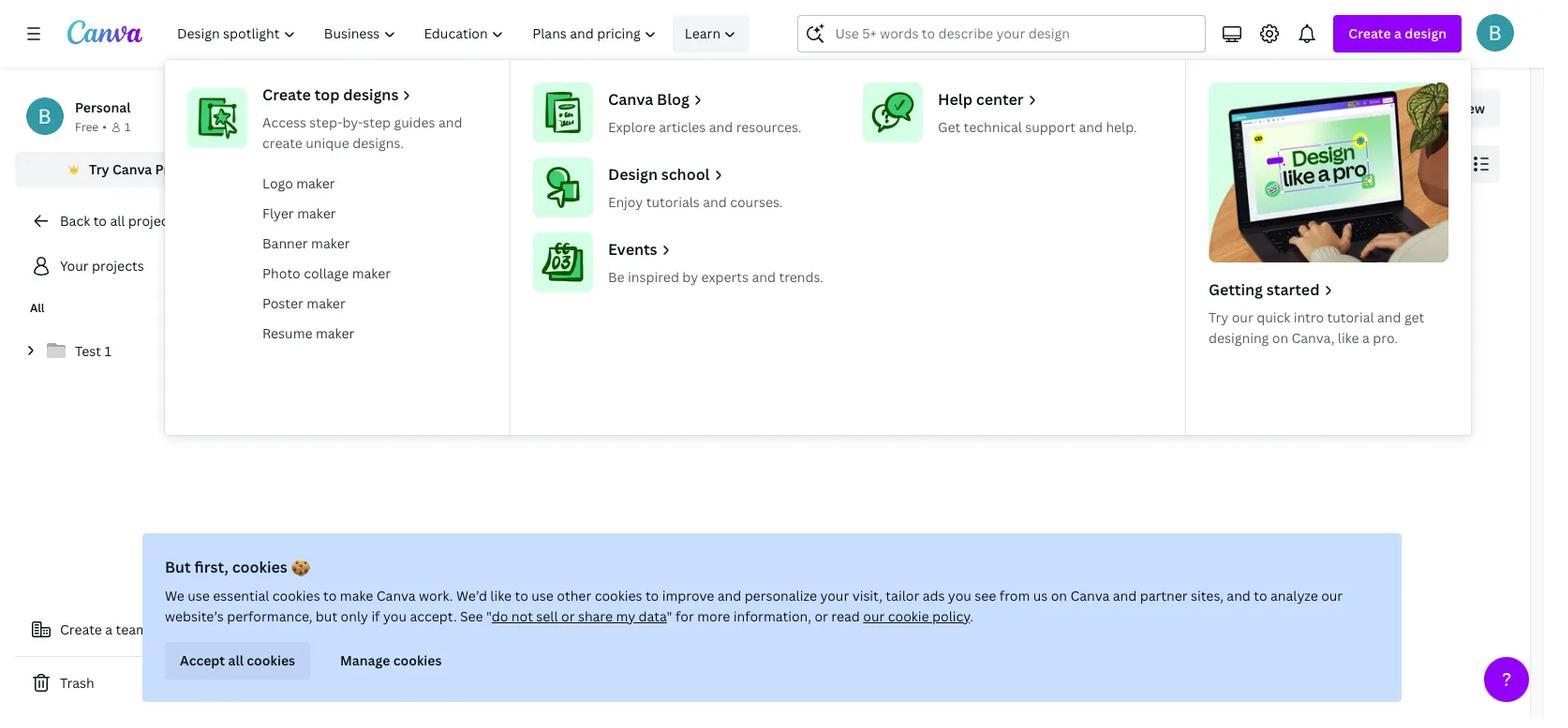 Task type: locate. For each thing, give the bounding box(es) containing it.
create inside learn menu
[[262, 84, 311, 105]]

and inside access step-by-step guides and create unique designs.
[[439, 113, 463, 131]]

and up pro.
[[1378, 308, 1402, 326]]

0 horizontal spatial 1
[[104, 342, 111, 360]]

canva right us
[[1071, 587, 1110, 605]]

and right the sites, at the bottom of page
[[1227, 587, 1251, 605]]

1 horizontal spatial 1
[[125, 119, 131, 135]]

and right articles on the left top
[[709, 118, 733, 136]]

create a design button
[[1334, 15, 1462, 52]]

1 horizontal spatial or
[[815, 607, 829, 625]]

1 vertical spatial on
[[1052, 587, 1068, 605]]

our inside we use essential cookies to make canva work. we'd like to use other cookies to improve and personalize your visit, tailor ads you see from us on canva and partner sites, and to analyze our website's performance, but only if you accept. see "
[[1322, 587, 1344, 605]]

images
[[516, 206, 561, 224]]

1 right •
[[125, 119, 131, 135]]

maker down "banner maker" link
[[352, 264, 391, 282]]

try inside try our quick intro tutorial and get designing on canva, like a pro.
[[1209, 308, 1229, 326]]

1 vertical spatial projects
[[128, 212, 180, 230]]

0 vertical spatial 1
[[125, 119, 131, 135]]

logo
[[262, 174, 293, 192]]

0 vertical spatial try
[[89, 160, 109, 178]]

your projects inside your projects link
[[60, 257, 144, 275]]

or left read
[[815, 607, 829, 625]]

get
[[938, 118, 961, 136]]

your
[[259, 89, 327, 129], [60, 257, 89, 275]]

0 vertical spatial you
[[949, 587, 972, 605]]

accept.
[[410, 607, 457, 625]]

1 horizontal spatial all
[[228, 652, 244, 669]]

maker up banner maker
[[297, 204, 336, 222]]

you right if
[[383, 607, 407, 625]]

2 use from the left
[[532, 587, 554, 605]]

try down •
[[89, 160, 109, 178]]

starred link
[[259, 295, 453, 363]]

add
[[1431, 99, 1457, 117]]

explore
[[608, 118, 656, 136]]

cookies up essential on the bottom left of page
[[232, 557, 288, 577]]

2 horizontal spatial our
[[1322, 587, 1344, 605]]

on down quick
[[1273, 329, 1289, 347]]

do not sell or share my data link
[[492, 607, 667, 625]]

1 vertical spatial your
[[60, 257, 89, 275]]

2 horizontal spatial a
[[1395, 24, 1402, 42]]

and left help.
[[1079, 118, 1103, 136]]

1 horizontal spatial our
[[1232, 308, 1254, 326]]

0 horizontal spatial all
[[110, 212, 125, 230]]

cookie
[[888, 607, 930, 625]]

canva inside learn menu
[[608, 89, 654, 110]]

create inside create a design dropdown button
[[1349, 24, 1392, 42]]

" inside we use essential cookies to make canva work. we'd like to use other cookies to improve and personalize your visit, tailor ads you see from us on canva and partner sites, and to analyze our website's performance, but only if you accept. see "
[[487, 607, 492, 625]]

create up access
[[262, 84, 311, 105]]

on
[[1273, 329, 1289, 347], [1052, 587, 1068, 605]]

0 vertical spatial a
[[1395, 24, 1402, 42]]

maker down collage
[[307, 294, 346, 312]]

experts
[[702, 268, 749, 286]]

2 or from the left
[[815, 607, 829, 625]]

analyze
[[1271, 587, 1319, 605]]

by-
[[343, 113, 363, 131]]

banner maker link
[[255, 229, 495, 259]]

learn
[[685, 24, 721, 42]]

or right sell
[[562, 607, 575, 625]]

read
[[832, 607, 860, 625]]

visit,
[[853, 587, 883, 605]]

a inside dropdown button
[[1395, 24, 1402, 42]]

Search search field
[[836, 16, 1169, 52]]

0 vertical spatial create
[[1349, 24, 1392, 42]]

personal
[[75, 98, 131, 116]]

your up create
[[259, 89, 327, 129]]

0 horizontal spatial like
[[491, 587, 512, 605]]

our up designing
[[1232, 308, 1254, 326]]

blog
[[657, 89, 690, 110]]

improve
[[662, 587, 715, 605]]

by
[[683, 268, 699, 286]]

accept all cookies button
[[165, 642, 310, 680]]

maker for banner maker
[[311, 234, 350, 252]]

share
[[578, 607, 613, 625]]

not
[[512, 607, 533, 625]]

flyer maker link
[[255, 199, 495, 229]]

try our quick intro tutorial and get designing on canva, like a pro.
[[1209, 308, 1425, 347]]

try up designing
[[1209, 308, 1229, 326]]

1 horizontal spatial all
[[266, 206, 283, 224]]

create
[[1349, 24, 1392, 42], [262, 84, 311, 105], [60, 621, 102, 638]]

you up policy
[[949, 587, 972, 605]]

logo maker link
[[255, 169, 495, 199]]

a left pro.
[[1363, 329, 1370, 347]]

canva left pro in the top left of the page
[[112, 160, 152, 178]]

1 vertical spatial your projects
[[60, 257, 144, 275]]

help center
[[938, 89, 1024, 110]]

a for design
[[1395, 24, 1402, 42]]

2 horizontal spatial create
[[1349, 24, 1392, 42]]

images button
[[508, 198, 569, 233]]

a left design
[[1395, 24, 1402, 42]]

and up do not sell or share my data " for more information, or read our cookie policy .
[[718, 587, 742, 605]]

tailor
[[886, 587, 920, 605]]

use up website's
[[188, 587, 210, 605]]

create a design
[[1349, 24, 1447, 42]]

all right accept
[[228, 652, 244, 669]]

website's
[[165, 607, 224, 625]]

1 horizontal spatial you
[[949, 587, 972, 605]]

0 vertical spatial projects
[[334, 89, 459, 129]]

access step-by-step guides and create unique designs.
[[262, 113, 463, 152]]

create a team
[[60, 621, 148, 638]]

our down visit,
[[864, 607, 885, 625]]

sites,
[[1192, 587, 1224, 605]]

0 horizontal spatial our
[[864, 607, 885, 625]]

2 vertical spatial a
[[105, 621, 113, 638]]

like up 'do'
[[491, 587, 512, 605]]

projects down the back to all projects
[[92, 257, 144, 275]]

1 " from the left
[[487, 607, 492, 625]]

manage cookies button
[[325, 642, 457, 680]]

0 horizontal spatial or
[[562, 607, 575, 625]]

1 horizontal spatial create
[[262, 84, 311, 105]]

a inside button
[[105, 621, 113, 638]]

learn button
[[674, 15, 749, 52]]

technical
[[964, 118, 1023, 136]]

to up not
[[515, 587, 529, 605]]

maker up photo collage maker
[[311, 234, 350, 252]]

and left partner
[[1113, 587, 1137, 605]]

intro
[[1294, 308, 1325, 326]]

projects up designs.
[[334, 89, 459, 129]]

•
[[102, 119, 107, 135]]

create a team button
[[15, 611, 244, 649]]

test 1
[[75, 342, 111, 360]]

None search field
[[798, 15, 1207, 52]]

your projects
[[259, 89, 459, 129], [60, 257, 144, 275]]

0 vertical spatial all
[[110, 212, 125, 230]]

1 right the "test"
[[104, 342, 111, 360]]

maker for poster maker
[[307, 294, 346, 312]]

like down tutorial
[[1339, 329, 1360, 347]]

sell
[[537, 607, 558, 625]]

test 1 link
[[15, 332, 244, 371]]

0 horizontal spatial "
[[487, 607, 492, 625]]

getting
[[1209, 279, 1264, 300]]

photo collage maker link
[[255, 259, 495, 289]]

inspired
[[628, 268, 680, 286]]

create inside create a team button
[[60, 621, 102, 638]]

resources.
[[737, 118, 802, 136]]

use up sell
[[532, 587, 554, 605]]

canva inside "button"
[[112, 160, 152, 178]]

1 vertical spatial try
[[1209, 308, 1229, 326]]

2 " from the left
[[667, 607, 673, 625]]

manage
[[340, 652, 390, 669]]

enjoy tutorials and courses.
[[608, 193, 783, 211]]

0 horizontal spatial a
[[105, 621, 113, 638]]

tutorials
[[647, 193, 700, 211]]

maker for resume maker
[[316, 324, 355, 342]]

1 horizontal spatial "
[[667, 607, 673, 625]]

0 vertical spatial like
[[1339, 329, 1360, 347]]

policy
[[933, 607, 970, 625]]

" left for on the bottom of the page
[[667, 607, 673, 625]]

1 vertical spatial a
[[1363, 329, 1370, 347]]

0 vertical spatial your
[[259, 89, 327, 129]]

poster maker
[[262, 294, 346, 312]]

2 vertical spatial create
[[60, 621, 102, 638]]

1 horizontal spatial a
[[1363, 329, 1370, 347]]

a left team
[[105, 621, 113, 638]]

maker up flyer maker
[[296, 174, 335, 192]]

1 horizontal spatial your projects
[[259, 89, 459, 129]]

guides
[[394, 113, 435, 131]]

and inside try our quick intro tutorial and get designing on canva, like a pro.
[[1378, 308, 1402, 326]]

essential
[[213, 587, 269, 605]]

we
[[165, 587, 185, 605]]

videos button
[[599, 198, 657, 233]]

0 vertical spatial your projects
[[259, 89, 459, 129]]

our right analyze
[[1322, 587, 1344, 605]]

1 vertical spatial all
[[228, 652, 244, 669]]

make
[[340, 587, 373, 605]]

1 vertical spatial you
[[383, 607, 407, 625]]

1 horizontal spatial try
[[1209, 308, 1229, 326]]

1 horizontal spatial on
[[1273, 329, 1289, 347]]

and
[[439, 113, 463, 131], [709, 118, 733, 136], [1079, 118, 1103, 136], [703, 193, 727, 211], [752, 268, 776, 286], [1378, 308, 1402, 326], [718, 587, 742, 605], [1113, 587, 1137, 605], [1227, 587, 1251, 605]]

1 vertical spatial all
[[30, 300, 45, 316]]

all
[[110, 212, 125, 230], [228, 652, 244, 669]]

your inside your projects link
[[60, 257, 89, 275]]

1 vertical spatial create
[[262, 84, 311, 105]]

courses.
[[730, 193, 783, 211]]

0 horizontal spatial you
[[383, 607, 407, 625]]

1
[[125, 119, 131, 135], [104, 342, 111, 360]]

your down back
[[60, 257, 89, 275]]

0 vertical spatial all
[[266, 206, 283, 224]]

data
[[639, 607, 667, 625]]

0 horizontal spatial try
[[89, 160, 109, 178]]

and right guides
[[439, 113, 463, 131]]

first,
[[195, 557, 229, 577]]

tutorial
[[1328, 308, 1375, 326]]

projects up your projects link
[[128, 212, 180, 230]]

0 horizontal spatial on
[[1052, 587, 1068, 605]]

create left design
[[1349, 24, 1392, 42]]

a
[[1395, 24, 1402, 42], [1363, 329, 1370, 347], [105, 621, 113, 638]]

1 horizontal spatial use
[[532, 587, 554, 605]]

a inside try our quick intro tutorial and get designing on canva, like a pro.
[[1363, 329, 1370, 347]]

2 vertical spatial projects
[[92, 257, 144, 275]]

to right back
[[93, 212, 107, 230]]

0 vertical spatial on
[[1273, 329, 1289, 347]]

1 vertical spatial our
[[1322, 587, 1344, 605]]

videos
[[606, 206, 649, 224]]

maker down the poster maker
[[316, 324, 355, 342]]

on right us
[[1052, 587, 1068, 605]]

create left team
[[60, 621, 102, 638]]

0 horizontal spatial your projects
[[60, 257, 144, 275]]

cookies up my
[[595, 587, 643, 605]]

we'd
[[456, 587, 487, 605]]

0 horizontal spatial your
[[60, 257, 89, 275]]

" right see
[[487, 607, 492, 625]]

all right back
[[110, 212, 125, 230]]

maker for logo maker
[[296, 174, 335, 192]]

1 horizontal spatial like
[[1339, 329, 1360, 347]]

0 horizontal spatial create
[[60, 621, 102, 638]]

step-
[[310, 113, 343, 131]]

you
[[949, 587, 972, 605], [383, 607, 407, 625]]

0 vertical spatial our
[[1232, 308, 1254, 326]]

0 horizontal spatial use
[[188, 587, 210, 605]]

resume maker link
[[255, 319, 495, 349]]

try inside "button"
[[89, 160, 109, 178]]

a for team
[[105, 621, 113, 638]]

create for create top designs
[[262, 84, 311, 105]]

1 vertical spatial like
[[491, 587, 512, 605]]

canva up explore
[[608, 89, 654, 110]]



Task type: describe. For each thing, give the bounding box(es) containing it.
1 horizontal spatial your
[[259, 89, 327, 129]]

manage cookies
[[340, 652, 442, 669]]

help.
[[1107, 118, 1138, 136]]

cookies down performance, on the left
[[247, 652, 295, 669]]

but
[[316, 607, 338, 625]]

explore articles and resources.
[[608, 118, 802, 136]]

trash link
[[15, 665, 244, 702]]

center
[[977, 89, 1024, 110]]

be
[[608, 268, 625, 286]]

1 vertical spatial 1
[[104, 342, 111, 360]]

back
[[60, 212, 90, 230]]

team
[[116, 621, 148, 638]]

personalize
[[745, 587, 817, 605]]

maker for flyer maker
[[297, 204, 336, 222]]

and down school
[[703, 193, 727, 211]]

try for try our quick intro tutorial and get designing on canva, like a pro.
[[1209, 308, 1229, 326]]

trends.
[[779, 268, 824, 286]]

enjoy
[[608, 193, 643, 211]]

school
[[662, 164, 710, 185]]

poster
[[262, 294, 304, 312]]

your projects link
[[15, 247, 244, 285]]

banner maker
[[262, 234, 350, 252]]

resume maker
[[262, 324, 355, 342]]

do
[[492, 607, 508, 625]]

articles
[[659, 118, 706, 136]]

brad klo image
[[1477, 14, 1515, 52]]

our inside try our quick intro tutorial and get designing on canva, like a pro.
[[1232, 308, 1254, 326]]

🍪
[[291, 557, 310, 577]]

all inside button
[[266, 206, 283, 224]]

get
[[1405, 308, 1425, 326]]

information,
[[734, 607, 812, 625]]

get technical support and help.
[[938, 118, 1138, 136]]

create for create a team
[[60, 621, 102, 638]]

starred
[[330, 320, 378, 337]]

cookies down "🍪"
[[273, 587, 320, 605]]

trash
[[60, 674, 94, 692]]

work.
[[419, 587, 453, 605]]

free
[[75, 119, 99, 135]]

collage
[[304, 264, 349, 282]]

on inside we use essential cookies to make canva work. we'd like to use other cookies to improve and personalize your visit, tailor ads you see from us on canva and partner sites, and to analyze our website's performance, but only if you accept. see "
[[1052, 587, 1068, 605]]

like inside we use essential cookies to make canva work. we'd like to use other cookies to improve and personalize your visit, tailor ads you see from us on canva and partner sites, and to analyze our website's performance, but only if you accept. see "
[[491, 587, 512, 605]]

from
[[1000, 587, 1031, 605]]

help
[[938, 89, 973, 110]]

ads
[[923, 587, 945, 605]]

and left trends.
[[752, 268, 776, 286]]

design
[[608, 164, 658, 185]]

my
[[616, 607, 636, 625]]

for
[[676, 607, 694, 625]]

like inside try our quick intro tutorial and get designing on canva, like a pro.
[[1339, 329, 1360, 347]]

accept
[[180, 652, 225, 669]]

banner
[[262, 234, 308, 252]]

create
[[262, 134, 303, 152]]

.
[[970, 607, 974, 625]]

try canva pro
[[89, 160, 177, 178]]

folders button
[[321, 198, 383, 233]]

unique
[[306, 134, 350, 152]]

support
[[1026, 118, 1076, 136]]

add new button
[[1393, 90, 1501, 127]]

canva,
[[1292, 329, 1335, 347]]

to left analyze
[[1255, 587, 1268, 605]]

other
[[557, 587, 592, 605]]

if
[[372, 607, 380, 625]]

1 or from the left
[[562, 607, 575, 625]]

back to all projects link
[[15, 202, 244, 240]]

performance,
[[227, 607, 313, 625]]

pro.
[[1374, 329, 1399, 347]]

top
[[315, 84, 340, 105]]

but first, cookies 🍪 dialog
[[142, 533, 1402, 702]]

events
[[608, 239, 658, 260]]

to up data
[[646, 587, 659, 605]]

on inside try our quick intro tutorial and get designing on canva, like a pro.
[[1273, 329, 1289, 347]]

step
[[363, 113, 391, 131]]

free •
[[75, 119, 107, 135]]

see
[[460, 607, 483, 625]]

we use essential cookies to make canva work. we'd like to use other cookies to improve and personalize your visit, tailor ads you see from us on canva and partner sites, and to analyze our website's performance, but only if you accept. see "
[[165, 587, 1344, 625]]

accept all cookies
[[180, 652, 295, 669]]

1 use from the left
[[188, 587, 210, 605]]

do not sell or share my data " for more information, or read our cookie policy .
[[492, 607, 974, 625]]

top level navigation element
[[165, 15, 1472, 435]]

all inside button
[[228, 652, 244, 669]]

try canva pro button
[[15, 152, 244, 187]]

2 vertical spatial our
[[864, 607, 885, 625]]

partner
[[1141, 587, 1188, 605]]

but
[[165, 557, 191, 577]]

back to all projects
[[60, 212, 180, 230]]

try for try canva pro
[[89, 160, 109, 178]]

to up but
[[323, 587, 337, 605]]

learn menu
[[165, 60, 1472, 435]]

folders
[[328, 206, 376, 224]]

getting started
[[1209, 279, 1320, 300]]

all button
[[259, 198, 291, 233]]

create top designs
[[262, 84, 399, 105]]

cookies down the accept.
[[393, 652, 442, 669]]

but first, cookies 🍪
[[165, 557, 310, 577]]

create for create a design
[[1349, 24, 1392, 42]]

0 horizontal spatial all
[[30, 300, 45, 316]]

photo collage maker
[[262, 264, 391, 282]]

designs
[[343, 84, 399, 105]]

canva up if
[[377, 587, 416, 605]]

designing
[[1209, 329, 1270, 347]]



Task type: vqa. For each thing, say whether or not it's contained in the screenshot.
'Show pages' image
no



